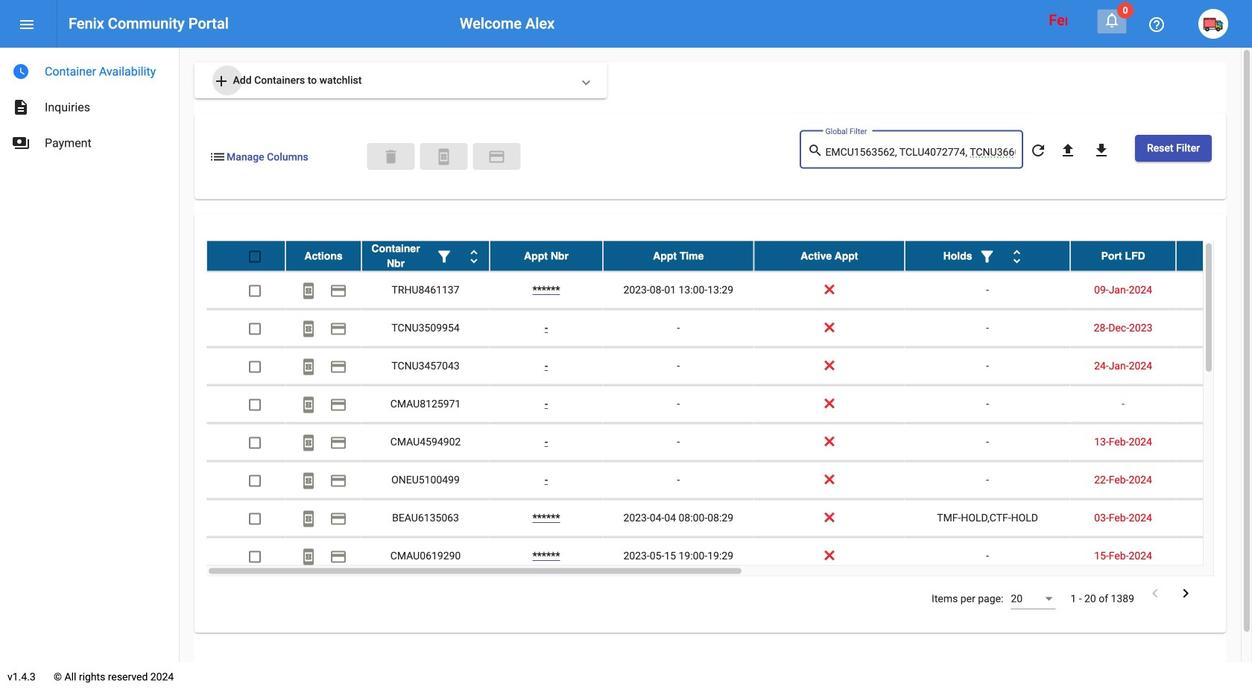 Task type: vqa. For each thing, say whether or not it's contained in the screenshot.
"DELETE" icon
yes



Task type: describe. For each thing, give the bounding box(es) containing it.
cell for second row from the bottom
[[1177, 500, 1253, 537]]

3 column header from the left
[[490, 241, 603, 271]]

cell for eighth row from the bottom of the page
[[1177, 272, 1253, 309]]

7 row from the top
[[207, 462, 1253, 500]]

cell for fourth row from the top of the page
[[1177, 348, 1253, 385]]

delete image
[[382, 148, 400, 166]]

4 column header from the left
[[603, 241, 754, 271]]

cell for third row from the bottom of the page
[[1177, 462, 1253, 499]]

cell for 9th row from the top of the page
[[1177, 538, 1253, 575]]

no color image inside column header
[[1008, 248, 1026, 266]]

1 row from the top
[[207, 241, 1253, 272]]

2 column header from the left
[[362, 241, 490, 271]]

3 row from the top
[[207, 310, 1253, 348]]

8 column header from the left
[[1177, 241, 1253, 271]]



Task type: locate. For each thing, give the bounding box(es) containing it.
cell for fifth row from the bottom
[[1177, 386, 1253, 423]]

5 row from the top
[[207, 386, 1253, 424]]

8 cell from the top
[[1177, 538, 1253, 575]]

grid
[[207, 241, 1253, 577]]

5 column header from the left
[[754, 241, 905, 271]]

column header
[[286, 241, 362, 271], [362, 241, 490, 271], [490, 241, 603, 271], [603, 241, 754, 271], [754, 241, 905, 271], [905, 241, 1071, 271], [1071, 241, 1177, 271], [1177, 241, 1253, 271]]

7 column header from the left
[[1071, 241, 1177, 271]]

5 cell from the top
[[1177, 424, 1253, 461]]

2 row from the top
[[207, 272, 1253, 310]]

8 row from the top
[[207, 500, 1253, 538]]

2 cell from the top
[[1177, 310, 1253, 347]]

4 row from the top
[[207, 348, 1253, 386]]

1 cell from the top
[[1177, 272, 1253, 309]]

navigation
[[0, 48, 179, 161]]

cell for 4th row from the bottom of the page
[[1177, 424, 1253, 461]]

6 row from the top
[[207, 424, 1253, 462]]

3 cell from the top
[[1177, 348, 1253, 385]]

no color image
[[18, 16, 36, 33], [1148, 16, 1166, 33], [12, 63, 30, 81], [212, 72, 230, 90], [12, 98, 30, 116], [808, 142, 826, 160], [1008, 248, 1026, 266], [300, 282, 318, 300], [300, 320, 318, 338], [330, 396, 347, 414], [300, 472, 318, 490], [330, 472, 347, 490], [330, 510, 347, 528], [1147, 585, 1165, 603], [1177, 585, 1195, 603]]

Global Watchlist Filter field
[[826, 147, 1016, 158]]

no color image
[[1103, 11, 1121, 29], [12, 134, 30, 152], [1030, 142, 1048, 159], [1059, 142, 1077, 159], [1093, 142, 1111, 159], [209, 148, 227, 166], [435, 148, 453, 166], [488, 148, 506, 166], [435, 248, 453, 266], [465, 248, 483, 266], [979, 248, 997, 266], [330, 282, 347, 300], [330, 320, 347, 338], [300, 358, 318, 376], [330, 358, 347, 376], [300, 396, 318, 414], [300, 434, 318, 452], [330, 434, 347, 452], [300, 510, 318, 528], [300, 548, 318, 566], [330, 548, 347, 566]]

1 column header from the left
[[286, 241, 362, 271]]

cell
[[1177, 272, 1253, 309], [1177, 310, 1253, 347], [1177, 348, 1253, 385], [1177, 386, 1253, 423], [1177, 424, 1253, 461], [1177, 462, 1253, 499], [1177, 500, 1253, 537], [1177, 538, 1253, 575]]

6 cell from the top
[[1177, 462, 1253, 499]]

7 cell from the top
[[1177, 500, 1253, 537]]

6 column header from the left
[[905, 241, 1071, 271]]

9 row from the top
[[207, 538, 1253, 576]]

cell for third row from the top of the page
[[1177, 310, 1253, 347]]

row
[[207, 241, 1253, 272], [207, 272, 1253, 310], [207, 310, 1253, 348], [207, 348, 1253, 386], [207, 386, 1253, 424], [207, 424, 1253, 462], [207, 462, 1253, 500], [207, 500, 1253, 538], [207, 538, 1253, 576]]

4 cell from the top
[[1177, 386, 1253, 423]]



